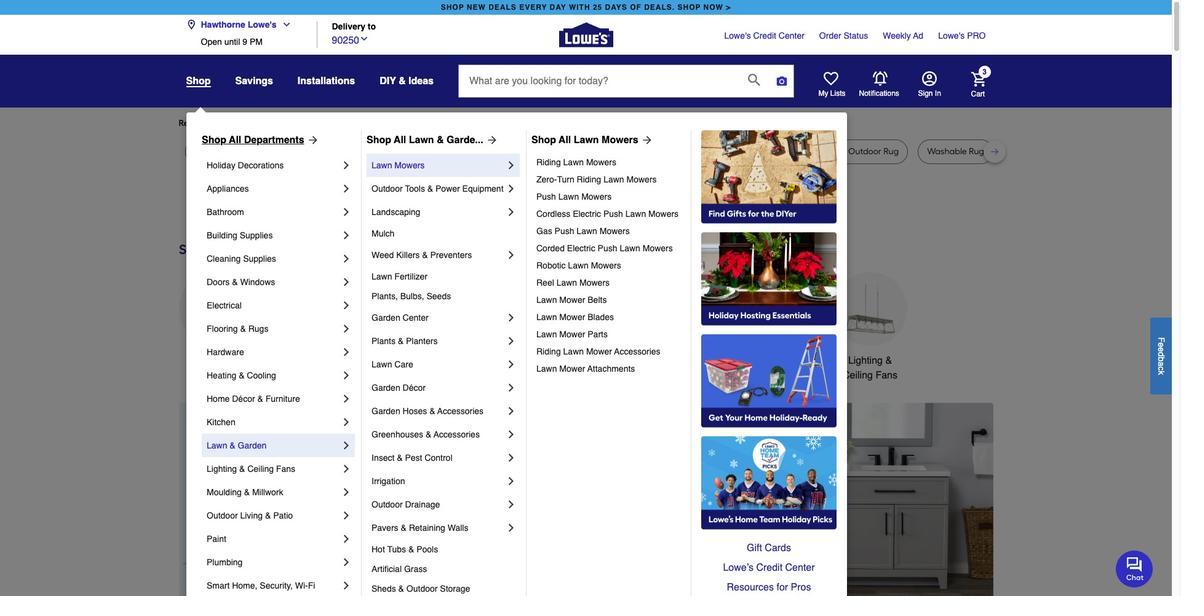 Task type: locate. For each thing, give the bounding box(es) containing it.
0 horizontal spatial smart
[[207, 581, 230, 591]]

shop left new
[[441, 3, 464, 12]]

2 arrow right image from the left
[[638, 134, 653, 146]]

open
[[201, 37, 222, 47]]

supplies up windows on the top left of the page
[[243, 254, 276, 264]]

1 vertical spatial supplies
[[243, 254, 276, 264]]

1 vertical spatial decorations
[[376, 370, 429, 381]]

more suggestions for you link
[[315, 118, 424, 130]]

0 vertical spatial fans
[[876, 370, 898, 381]]

building
[[207, 231, 237, 241]]

2 all from the left
[[394, 135, 406, 146]]

mowers down corded electric push lawn mowers
[[591, 261, 621, 271]]

rug 5x8
[[194, 146, 225, 157]]

lowe's wishes you and your family a happy hanukkah. image
[[179, 196, 993, 227]]

decorations inside holiday decorations link
[[238, 161, 284, 170]]

flooring & rugs link
[[207, 317, 340, 341]]

lawn inside riding lawn mowers link
[[563, 157, 584, 167]]

lawn inside shop all lawn mowers link
[[574, 135, 599, 146]]

decorations down rug rug
[[238, 161, 284, 170]]

more
[[315, 118, 335, 129]]

0 horizontal spatial lighting
[[207, 464, 237, 474]]

push down zero-
[[536, 192, 556, 202]]

lowe's home improvement notification center image
[[873, 71, 887, 86]]

lowe's inside lowe's credit center link
[[724, 31, 751, 41]]

chevron right image for moulding & millwork
[[340, 487, 353, 499]]

5 rug from the left
[[568, 146, 584, 157]]

1 washable from the left
[[715, 146, 755, 157]]

1 vertical spatial center
[[403, 313, 429, 323]]

electrical
[[207, 301, 242, 311]]

outdoor inside 'outdoor tools & power equipment' link
[[372, 184, 403, 194]]

2 vertical spatial riding
[[536, 347, 561, 357]]

all inside 'link'
[[394, 135, 406, 146]]

1 allen from the left
[[489, 146, 508, 157]]

lawn down lawn mower blades
[[536, 330, 557, 340]]

1 vertical spatial credit
[[756, 563, 783, 574]]

outdoor down grass
[[407, 584, 438, 594]]

walls
[[448, 524, 468, 533]]

chevron right image for heating & cooling
[[340, 370, 353, 382]]

0 horizontal spatial fans
[[276, 464, 295, 474]]

2 washable from the left
[[927, 146, 967, 157]]

shop inside 'link'
[[367, 135, 391, 146]]

1 vertical spatial ceiling
[[247, 464, 274, 474]]

outdoor living & patio
[[207, 511, 293, 521]]

1 horizontal spatial kitchen
[[461, 356, 494, 367]]

1 horizontal spatial roth
[[651, 146, 669, 157]]

you
[[291, 118, 305, 129], [400, 118, 414, 129]]

bathroom button
[[646, 272, 720, 368]]

electric up the gas push lawn mowers
[[573, 209, 601, 219]]

outdoor inside outdoor living & patio 'link'
[[207, 511, 238, 521]]

25 days of deals. don't miss deals every day. same-day delivery on in-stock orders placed by 2 p m. image
[[179, 403, 377, 597]]

1 horizontal spatial ceiling
[[843, 370, 873, 381]]

0 horizontal spatial bathroom
[[207, 207, 244, 217]]

you up the shop all lawn & garde...
[[400, 118, 414, 129]]

outdoor down lawn mower parts
[[554, 356, 590, 367]]

chevron right image for insect & pest control
[[505, 452, 517, 464]]

building supplies link
[[207, 224, 340, 247]]

recommended searches for you heading
[[179, 118, 993, 130]]

hardware link
[[207, 341, 340, 364]]

0 vertical spatial lighting & ceiling fans
[[843, 356, 898, 381]]

lowe's down >
[[724, 31, 751, 41]]

Search Query text field
[[459, 65, 738, 97]]

kitchen up lawn & garden
[[207, 418, 235, 428]]

all for shop all departments
[[229, 135, 241, 146]]

& inside "button"
[[399, 76, 406, 87]]

2 horizontal spatial lowe's
[[938, 31, 965, 41]]

push right gas
[[555, 226, 574, 236]]

lawn up moulding
[[207, 441, 227, 451]]

seeds
[[427, 292, 451, 301]]

0 vertical spatial arrow right image
[[304, 134, 319, 146]]

center down bulbs,
[[403, 313, 429, 323]]

0 vertical spatial décor
[[403, 383, 426, 393]]

lawn inside reel lawn mowers link
[[557, 278, 577, 288]]

lawn down lawn mower parts
[[563, 347, 584, 357]]

1 vertical spatial bathroom
[[662, 356, 705, 367]]

arrow right image up riding lawn mowers link
[[638, 134, 653, 146]]

lawn up the turn
[[563, 157, 584, 167]]

cleaning supplies link
[[207, 247, 340, 271]]

arrow right image
[[483, 134, 498, 146], [638, 134, 653, 146]]

1 vertical spatial lighting
[[207, 464, 237, 474]]

christmas decorations button
[[366, 272, 440, 383]]

lawn mower parts link
[[536, 326, 682, 343]]

hawthorne lowe's button
[[186, 12, 296, 37]]

mower down lawn mower blades
[[559, 330, 585, 340]]

mowers up the zero-turn riding lawn mowers
[[586, 157, 616, 167]]

tools inside outdoor tools & equipment
[[593, 356, 616, 367]]

supplies inside cleaning supplies link
[[243, 254, 276, 264]]

1 horizontal spatial equipment
[[566, 370, 613, 381]]

electric down the gas push lawn mowers
[[567, 244, 595, 253]]

supplies up cleaning supplies at top
[[240, 231, 273, 241]]

christmas
[[380, 356, 425, 367]]

plants & planters link
[[372, 330, 505, 353]]

garden down kitchen link
[[238, 441, 267, 451]]

with
[[569, 3, 590, 12]]

lawn inside corded electric push lawn mowers link
[[620, 244, 640, 253]]

accessories for garden hoses & accessories
[[437, 407, 484, 416]]

lawn down reel
[[536, 295, 557, 305]]

cordless electric push lawn mowers link
[[536, 205, 682, 223]]

chevron right image for irrigation
[[505, 476, 517, 488]]

kitchen left faucets
[[461, 356, 494, 367]]

0 horizontal spatial lowe's
[[248, 20, 277, 30]]

1 horizontal spatial arrow right image
[[970, 511, 983, 523]]

sign
[[918, 89, 933, 98]]

1 horizontal spatial arrow right image
[[638, 134, 653, 146]]

supplies inside building supplies link
[[240, 231, 273, 241]]

and
[[510, 146, 526, 157], [633, 146, 649, 157]]

lawn up the robotic lawn mowers link
[[620, 244, 640, 253]]

0 vertical spatial ceiling
[[843, 370, 873, 381]]

electric for corded
[[567, 244, 595, 253]]

1 vertical spatial appliances
[[192, 356, 240, 367]]

hot tubs & pools
[[372, 545, 438, 555]]

smart home, security, wi-fi link
[[207, 575, 340, 597]]

lawn inside shop all lawn & garde... 'link'
[[409, 135, 434, 146]]

2 horizontal spatial area
[[757, 146, 775, 157]]

2 you from the left
[[400, 118, 414, 129]]

chevron right image for flooring & rugs
[[340, 323, 353, 335]]

0 vertical spatial electric
[[573, 209, 601, 219]]

2 horizontal spatial shop
[[532, 135, 556, 146]]

lawn up push lawn mowers link
[[604, 175, 624, 185]]

0 horizontal spatial ceiling
[[247, 464, 274, 474]]

robotic
[[536, 261, 566, 271]]

center left order
[[779, 31, 805, 41]]

0 horizontal spatial roth
[[528, 146, 546, 157]]

every
[[519, 3, 547, 12]]

0 horizontal spatial tools
[[405, 184, 425, 194]]

lowe's up the pm
[[248, 20, 277, 30]]

wi-
[[295, 581, 308, 591]]

all down 'recommended searches for you'
[[229, 135, 241, 146]]

lawn mower belts link
[[536, 292, 682, 309]]

lawn down the turn
[[558, 192, 579, 202]]

shop down more suggestions for you link
[[367, 135, 391, 146]]

mower for belts
[[559, 295, 585, 305]]

0 horizontal spatial equipment
[[462, 184, 504, 194]]

lawn down lawn mower belts
[[536, 313, 557, 322]]

credit inside lowe's credit center link
[[756, 563, 783, 574]]

1 horizontal spatial décor
[[403, 383, 426, 393]]

kitchen inside button
[[461, 356, 494, 367]]

1 vertical spatial fans
[[276, 464, 295, 474]]

lowe's inside hawthorne lowe's button
[[248, 20, 277, 30]]

my
[[819, 89, 828, 98]]

1 horizontal spatial bathroom
[[662, 356, 705, 367]]

1 arrow right image from the left
[[483, 134, 498, 146]]

outdoor down moulding
[[207, 511, 238, 521]]

outdoor up landscaping
[[372, 184, 403, 194]]

decorations down care
[[376, 370, 429, 381]]

1 horizontal spatial lighting & ceiling fans
[[843, 356, 898, 381]]

1 horizontal spatial tools
[[593, 356, 616, 367]]

lowe's home team holiday picks. image
[[701, 437, 837, 530]]

1 and from the left
[[510, 146, 526, 157]]

lawn inside gas push lawn mowers 'link'
[[577, 226, 597, 236]]

outdoor for outdoor drainage
[[372, 500, 403, 510]]

plants,
[[372, 292, 398, 301]]

lighting & ceiling fans
[[843, 356, 898, 381], [207, 464, 295, 474]]

decorations inside the christmas decorations button
[[376, 370, 429, 381]]

1 roth from the left
[[528, 146, 546, 157]]

0 horizontal spatial arrow right image
[[483, 134, 498, 146]]

home décor & furniture
[[207, 394, 300, 404]]

1 horizontal spatial shop
[[367, 135, 391, 146]]

None search field
[[458, 65, 794, 109]]

1 horizontal spatial shop
[[678, 3, 701, 12]]

garden down the plants, on the left
[[372, 313, 400, 323]]

1 vertical spatial accessories
[[437, 407, 484, 416]]

0 vertical spatial bathroom
[[207, 207, 244, 217]]

garden inside 'link'
[[372, 313, 400, 323]]

2 and from the left
[[633, 146, 649, 157]]

mowers inside 'link'
[[600, 226, 630, 236]]

center up pros
[[785, 563, 815, 574]]

electric for cordless
[[573, 209, 601, 219]]

arrow right image
[[304, 134, 319, 146], [970, 511, 983, 523]]

allen right desk
[[489, 146, 508, 157]]

mower
[[559, 295, 585, 305], [559, 313, 585, 322], [559, 330, 585, 340], [586, 347, 612, 357], [559, 364, 585, 374]]

0 vertical spatial smart
[[749, 356, 775, 367]]

cart
[[971, 90, 985, 98]]

1 horizontal spatial and
[[633, 146, 649, 157]]

credit for lowe's
[[756, 563, 783, 574]]

arrow right image right desk
[[483, 134, 498, 146]]

bathroom inside button
[[662, 356, 705, 367]]

1 shop from the left
[[202, 135, 226, 146]]

0 vertical spatial home
[[778, 356, 804, 367]]

1 vertical spatial electric
[[567, 244, 595, 253]]

3 all from the left
[[559, 135, 571, 146]]

credit up "resources for pros" link
[[756, 563, 783, 574]]

all
[[229, 135, 241, 146], [394, 135, 406, 146], [559, 135, 571, 146]]

0 vertical spatial equipment
[[462, 184, 504, 194]]

windows
[[240, 277, 275, 287]]

supplies for building supplies
[[240, 231, 273, 241]]

pros
[[791, 583, 811, 594]]

outdoor down irrigation
[[372, 500, 403, 510]]

smart inside button
[[749, 356, 775, 367]]

6 rug from the left
[[671, 146, 687, 157]]

chevron right image for weed killers & preventers
[[505, 249, 517, 261]]

chevron down image
[[359, 34, 369, 43]]

lawn up the plants, on the left
[[372, 272, 392, 282]]

savings
[[235, 76, 273, 87]]

all up "furniture" at the left top of page
[[394, 135, 406, 146]]

pro
[[967, 31, 986, 41]]

suggestions
[[337, 118, 385, 129]]

garden down the lawn care
[[372, 383, 400, 393]]

arrow right image inside shop all lawn & garde... 'link'
[[483, 134, 498, 146]]

1 vertical spatial tools
[[593, 356, 616, 367]]

decorations for christmas
[[376, 370, 429, 381]]

location image
[[186, 20, 196, 30]]

all up riding lawn mowers
[[559, 135, 571, 146]]

mower up lawn mower parts
[[559, 313, 585, 322]]

scroll to item #4 image
[[721, 595, 753, 597]]

1 vertical spatial arrow right image
[[970, 511, 983, 523]]

chevron right image for outdoor drainage
[[505, 499, 517, 511]]

credit up the 'search' image
[[753, 31, 776, 41]]

center for lowe's credit center
[[785, 563, 815, 574]]

outdoor drainage link
[[372, 493, 505, 517]]

0 horizontal spatial all
[[229, 135, 241, 146]]

0 vertical spatial kitchen
[[461, 356, 494, 367]]

shop up the allen and roth area rug
[[532, 135, 556, 146]]

equipment right power at the left top of page
[[462, 184, 504, 194]]

1 vertical spatial kitchen
[[207, 418, 235, 428]]

1 vertical spatial equipment
[[566, 370, 613, 381]]

0 vertical spatial credit
[[753, 31, 776, 41]]

0 horizontal spatial and
[[510, 146, 526, 157]]

mower down riding lawn mower accessories
[[559, 364, 585, 374]]

mowers up gas push lawn mowers 'link'
[[648, 209, 679, 219]]

lighting inside lighting & ceiling fans
[[848, 356, 883, 367]]

find gifts for the diyer. image
[[701, 130, 837, 224]]

1 vertical spatial home
[[207, 394, 230, 404]]

plants & planters
[[372, 337, 438, 346]]

lawn fertilizer
[[372, 272, 428, 282]]

garden décor
[[372, 383, 426, 393]]

lawn inside the robotic lawn mowers link
[[568, 261, 589, 271]]

ceiling
[[843, 370, 873, 381], [247, 464, 274, 474]]

mowers down "furniture" at the left top of page
[[395, 161, 425, 170]]

chevron right image for lawn care
[[505, 359, 517, 371]]

belts
[[588, 295, 607, 305]]

riding lawn mower accessories
[[536, 347, 660, 357]]

lowe's inside lowe's pro "link"
[[938, 31, 965, 41]]

appliances up heating
[[192, 356, 240, 367]]

lowe's left pro
[[938, 31, 965, 41]]

for left pros
[[777, 583, 788, 594]]

mulch link
[[372, 224, 517, 244]]

lawn down recommended searches for you heading
[[574, 135, 599, 146]]

bulbs,
[[400, 292, 424, 301]]

sheds & outdoor storage
[[372, 584, 470, 594]]

1 horizontal spatial home
[[778, 356, 804, 367]]

0 vertical spatial tools
[[405, 184, 425, 194]]

2 vertical spatial center
[[785, 563, 815, 574]]

care
[[395, 360, 413, 370]]

you left more
[[291, 118, 305, 129]]

lowe's home improvement lists image
[[823, 71, 838, 86]]

fans inside lighting & ceiling fans
[[876, 370, 898, 381]]

1 you from the left
[[291, 118, 305, 129]]

e up b
[[1157, 347, 1166, 352]]

smart for smart home, security, wi-fi
[[207, 581, 230, 591]]

0 vertical spatial center
[[779, 31, 805, 41]]

arrow left image
[[408, 511, 420, 523]]

garden up 'greenhouses'
[[372, 407, 400, 416]]

lawn down "furniture" at the left top of page
[[372, 161, 392, 170]]

pavers & retaining walls link
[[372, 517, 505, 540]]

1 horizontal spatial all
[[394, 135, 406, 146]]

lawn down push lawn mowers link
[[625, 209, 646, 219]]

roth for area
[[528, 146, 546, 157]]

recommended
[[179, 118, 238, 129]]

shop up 5x8
[[202, 135, 226, 146]]

3 rug from the left
[[271, 146, 286, 157]]

2 allen from the left
[[612, 146, 631, 157]]

lawn left care
[[372, 360, 392, 370]]

lawn inside zero-turn riding lawn mowers link
[[604, 175, 624, 185]]

décor down christmas decorations
[[403, 383, 426, 393]]

installations
[[298, 76, 355, 87]]

outdoor
[[848, 146, 881, 157]]

riding lawn mowers link
[[536, 154, 682, 171]]

chevron right image
[[340, 159, 353, 172], [340, 183, 353, 195], [505, 183, 517, 195], [505, 206, 517, 218], [340, 229, 353, 242], [340, 323, 353, 335], [505, 335, 517, 348], [505, 359, 517, 371], [340, 370, 353, 382], [340, 393, 353, 405], [505, 405, 517, 418], [340, 416, 353, 429], [340, 463, 353, 476], [505, 476, 517, 488], [505, 499, 517, 511], [340, 557, 353, 569], [340, 580, 353, 592]]

search image
[[748, 74, 760, 86]]

0 vertical spatial riding
[[536, 157, 561, 167]]

lawn up lawn mower belts
[[557, 278, 577, 288]]

reel lawn mowers
[[536, 278, 610, 288]]

2 e from the top
[[1157, 347, 1166, 352]]

0 vertical spatial accessories
[[614, 347, 660, 357]]

mowers up belts
[[580, 278, 610, 288]]

4 rug from the left
[[335, 146, 350, 157]]

mower down reel lawn mowers
[[559, 295, 585, 305]]

chevron down image
[[277, 20, 291, 30]]

lowe's pro link
[[938, 30, 986, 42]]

0 horizontal spatial decorations
[[238, 161, 284, 170]]

building supplies
[[207, 231, 273, 241]]

0 vertical spatial decorations
[[238, 161, 284, 170]]

lawn mower parts
[[536, 330, 608, 340]]

mower for attachments
[[559, 364, 585, 374]]

1 horizontal spatial washable
[[927, 146, 967, 157]]

3 shop from the left
[[532, 135, 556, 146]]

all for shop all lawn & garde...
[[394, 135, 406, 146]]

shop
[[202, 135, 226, 146], [367, 135, 391, 146], [532, 135, 556, 146]]

outdoor tools & power equipment
[[372, 184, 504, 194]]

arrow right image inside shop all departments link
[[304, 134, 319, 146]]

accessories up attachments
[[614, 347, 660, 357]]

smart
[[749, 356, 775, 367], [207, 581, 230, 591]]

1 horizontal spatial fans
[[876, 370, 898, 381]]

9 rug from the left
[[969, 146, 984, 157]]

supplies
[[240, 231, 273, 241], [243, 254, 276, 264]]

shop left now
[[678, 3, 701, 12]]

e up d
[[1157, 343, 1166, 347]]

1 horizontal spatial for
[[387, 118, 398, 129]]

area rug
[[314, 146, 350, 157]]

1 vertical spatial smart
[[207, 581, 230, 591]]

mower for parts
[[559, 330, 585, 340]]

& inside lighting & ceiling fans
[[886, 356, 892, 367]]

riding for mower
[[536, 347, 561, 357]]

2 shop from the left
[[367, 135, 391, 146]]

1 horizontal spatial decorations
[[376, 370, 429, 381]]

lighting inside "lighting & ceiling fans" link
[[207, 464, 237, 474]]

up to 40 percent off select vanities. plus, get free local delivery on select vanities. image
[[397, 403, 993, 597]]

0 horizontal spatial kitchen
[[207, 418, 235, 428]]

outdoor for outdoor tools & equipment
[[554, 356, 590, 367]]

zero-turn riding lawn mowers
[[536, 175, 657, 185]]

2 roth from the left
[[651, 146, 669, 157]]

0 vertical spatial supplies
[[240, 231, 273, 241]]

shop all lawn mowers
[[532, 135, 638, 146]]

credit inside lowe's credit center link
[[753, 31, 776, 41]]

electric
[[573, 209, 601, 219], [567, 244, 595, 253]]

decorations for holiday
[[238, 161, 284, 170]]

allen up zero-turn riding lawn mowers link
[[612, 146, 631, 157]]

1 horizontal spatial lighting
[[848, 356, 883, 367]]

7 rug from the left
[[777, 146, 793, 157]]

outdoor inside outdoor tools & equipment
[[554, 356, 590, 367]]

appliances down holiday
[[207, 184, 249, 194]]

lawn down shop 25 days of deals by category image
[[568, 261, 589, 271]]

diy & ideas
[[380, 76, 434, 87]]

chevron right image for appliances
[[340, 183, 353, 195]]

greenhouses & accessories
[[372, 430, 480, 440]]

outdoor inside outdoor drainage link
[[372, 500, 403, 510]]

chevron right image for outdoor tools & power equipment
[[505, 183, 517, 195]]

arrow right image inside shop all lawn mowers link
[[638, 134, 653, 146]]

1 horizontal spatial smart
[[749, 356, 775, 367]]

for up "departments"
[[278, 118, 289, 129]]

delivery to
[[332, 22, 376, 32]]

1 horizontal spatial allen
[[612, 146, 631, 157]]

delivery
[[332, 22, 365, 32]]

0 horizontal spatial lighting & ceiling fans
[[207, 464, 295, 474]]

accessories up control
[[434, 430, 480, 440]]

1 horizontal spatial you
[[400, 118, 414, 129]]

1 vertical spatial riding
[[577, 175, 601, 185]]

rug
[[194, 146, 209, 157], [253, 146, 269, 157], [271, 146, 286, 157], [335, 146, 350, 157], [568, 146, 584, 157], [671, 146, 687, 157], [777, 146, 793, 157], [884, 146, 899, 157], [969, 146, 984, 157]]

for
[[278, 118, 289, 129], [387, 118, 398, 129], [777, 583, 788, 594]]

lawn up "furniture" at the left top of page
[[409, 135, 434, 146]]

washable for washable area rug
[[715, 146, 755, 157]]

1 all from the left
[[229, 135, 241, 146]]

lowe's home improvement account image
[[922, 71, 937, 86]]

0 horizontal spatial décor
[[232, 394, 255, 404]]

outdoor inside sheds & outdoor storage link
[[407, 584, 438, 594]]

2 horizontal spatial all
[[559, 135, 571, 146]]

1 horizontal spatial area
[[548, 146, 566, 157]]

0 horizontal spatial you
[[291, 118, 305, 129]]

0 horizontal spatial shop
[[202, 135, 226, 146]]

2 area from the left
[[548, 146, 566, 157]]

roth up zero-
[[528, 146, 546, 157]]

chevron right image
[[505, 159, 517, 172], [340, 206, 353, 218], [505, 249, 517, 261], [340, 253, 353, 265], [340, 276, 353, 289], [340, 300, 353, 312], [505, 312, 517, 324], [340, 346, 353, 359], [505, 382, 517, 394], [505, 429, 517, 441], [340, 440, 353, 452], [505, 452, 517, 464], [340, 487, 353, 499], [340, 510, 353, 522], [505, 522, 517, 535], [340, 533, 353, 546]]

lawn inside the lawn mower parts link
[[536, 330, 557, 340]]

0 horizontal spatial allen
[[489, 146, 508, 157]]

outdoor tools & equipment
[[554, 356, 625, 381]]

attachments
[[587, 364, 635, 374]]

lawn mower attachments
[[536, 364, 635, 374]]

chevron right image for bathroom
[[340, 206, 353, 218]]

accessories down the garden décor link
[[437, 407, 484, 416]]

décor down heating & cooling
[[232, 394, 255, 404]]

riding down lawn mower parts
[[536, 347, 561, 357]]

mowers down cordless electric push lawn mowers link
[[600, 226, 630, 236]]

you for more suggestions for you
[[400, 118, 414, 129]]

lawn right faucets
[[536, 364, 557, 374]]

0 horizontal spatial shop
[[441, 3, 464, 12]]

allen and roth rug
[[612, 146, 687, 157]]

1 horizontal spatial lowe's
[[724, 31, 751, 41]]

outdoor for outdoor tools & power equipment
[[372, 184, 403, 194]]

greenhouses
[[372, 430, 423, 440]]

0 horizontal spatial arrow right image
[[304, 134, 319, 146]]

push down gas push lawn mowers 'link'
[[598, 244, 617, 253]]

chevron right image for outdoor living & patio
[[340, 510, 353, 522]]

riding down the allen and roth area rug
[[536, 157, 561, 167]]

lawn up shop 25 days of deals by category image
[[577, 226, 597, 236]]

1 vertical spatial décor
[[232, 394, 255, 404]]

décor for lawn
[[403, 383, 426, 393]]

0 horizontal spatial area
[[314, 146, 333, 157]]

for up "furniture" at the left top of page
[[387, 118, 398, 129]]

washable for washable rug
[[927, 146, 967, 157]]

push inside 'link'
[[555, 226, 574, 236]]

for for searches
[[278, 118, 289, 129]]

0 horizontal spatial for
[[278, 118, 289, 129]]

reel
[[536, 278, 554, 288]]

chat invite button image
[[1116, 550, 1153, 588]]

0 vertical spatial lighting
[[848, 356, 883, 367]]

roth up zero-turn riding lawn mowers link
[[651, 146, 669, 157]]

0 horizontal spatial washable
[[715, 146, 755, 157]]

chevron right image for cleaning supplies
[[340, 253, 353, 265]]

get your home holiday-ready. image
[[701, 335, 837, 428]]

décor
[[403, 383, 426, 393], [232, 394, 255, 404]]

riding lawn mowers
[[536, 157, 616, 167]]

lawn inside lawn mower blades link
[[536, 313, 557, 322]]

riding down riding lawn mowers
[[577, 175, 601, 185]]

equipment down riding lawn mower accessories
[[566, 370, 613, 381]]



Task type: describe. For each thing, give the bounding box(es) containing it.
shop new deals every day with 25 days of deals. shop now > link
[[438, 0, 733, 15]]

ideas
[[409, 76, 434, 87]]

roth for rug
[[651, 146, 669, 157]]

open until 9 pm
[[201, 37, 263, 47]]

chevron right image for lighting & ceiling fans
[[340, 463, 353, 476]]

holiday
[[207, 161, 235, 170]]

outdoor for outdoor living & patio
[[207, 511, 238, 521]]

killers
[[396, 250, 420, 260]]

weed killers & preventers
[[372, 250, 472, 260]]

washable rug
[[927, 146, 984, 157]]

lawn inside push lawn mowers link
[[558, 192, 579, 202]]

mowers up riding lawn mowers link
[[602, 135, 638, 146]]

chevron right image for home décor & furniture
[[340, 393, 353, 405]]

control
[[425, 453, 452, 463]]

mowers down allen and roth rug
[[627, 175, 657, 185]]

mower down parts
[[586, 347, 612, 357]]

garden hoses & accessories link
[[372, 400, 505, 423]]

hawthorne lowe's
[[201, 20, 277, 30]]

savings button
[[235, 70, 273, 92]]

3 area from the left
[[757, 146, 775, 157]]

k
[[1157, 371, 1166, 375]]

pavers
[[372, 524, 398, 533]]

holiday decorations link
[[207, 154, 340, 177]]

credit for lowe's
[[753, 31, 776, 41]]

lawn inside lawn mowers link
[[372, 161, 392, 170]]

shop 25 days of deals by category image
[[179, 239, 993, 260]]

garden for garden décor
[[372, 383, 400, 393]]

lawn inside riding lawn mower accessories link
[[563, 347, 584, 357]]

b
[[1157, 357, 1166, 362]]

greenhouses & accessories link
[[372, 423, 505, 447]]

shop for shop all lawn & garde...
[[367, 135, 391, 146]]

equipment inside 'outdoor tools & power equipment' link
[[462, 184, 504, 194]]

of
[[630, 3, 642, 12]]

gas push lawn mowers link
[[536, 223, 682, 240]]

chevron right image for lawn mowers
[[505, 159, 517, 172]]

hawthorne
[[201, 20, 245, 30]]

home inside button
[[778, 356, 804, 367]]

sheds & outdoor storage link
[[372, 580, 517, 597]]

mowers down the zero-turn riding lawn mowers
[[581, 192, 612, 202]]

1 vertical spatial lighting & ceiling fans
[[207, 464, 295, 474]]

lowe's credit center
[[723, 563, 815, 574]]

90250
[[332, 35, 359, 46]]

ad
[[913, 31, 923, 41]]

pavers & retaining walls
[[372, 524, 468, 533]]

gas
[[536, 226, 552, 236]]

lawn mowers
[[372, 161, 425, 170]]

& inside "link"
[[239, 371, 245, 381]]

all for shop all lawn mowers
[[559, 135, 571, 146]]

and for allen and roth area rug
[[510, 146, 526, 157]]

tools for equipment
[[593, 356, 616, 367]]

moulding
[[207, 488, 242, 498]]

outdoor tools & equipment button
[[553, 272, 627, 383]]

mulch
[[372, 229, 395, 239]]

chevron right image for hardware
[[340, 346, 353, 359]]

and for allen and roth rug
[[633, 146, 649, 157]]

lists
[[830, 89, 846, 98]]

1 rug from the left
[[194, 146, 209, 157]]

lawn inside lawn fertilizer link
[[372, 272, 392, 282]]

shop all departments link
[[202, 133, 319, 148]]

christmas decorations
[[376, 356, 429, 381]]

lowe's
[[723, 563, 754, 574]]

ceiling inside button
[[843, 370, 873, 381]]

center for lowe's credit center
[[779, 31, 805, 41]]

kitchen for kitchen
[[207, 418, 235, 428]]

8 rug from the left
[[884, 146, 899, 157]]

lawn inside lawn mower attachments link
[[536, 364, 557, 374]]

supplies for cleaning supplies
[[243, 254, 276, 264]]

diy
[[380, 76, 396, 87]]

shop all departments
[[202, 135, 304, 146]]

pm
[[250, 37, 263, 47]]

shop for shop all lawn mowers
[[532, 135, 556, 146]]

lawn mowers link
[[372, 154, 505, 177]]

mower for blades
[[559, 313, 585, 322]]

garde...
[[447, 135, 483, 146]]

irrigation link
[[372, 470, 505, 493]]

chevron right image for doors & windows
[[340, 276, 353, 289]]

smart home button
[[740, 272, 814, 368]]

garden for garden hoses & accessories
[[372, 407, 400, 416]]

order status link
[[819, 30, 868, 42]]

chevron right image for greenhouses & accessories
[[505, 429, 517, 441]]

arrow right image for shop all lawn mowers
[[638, 134, 653, 146]]

shop for shop all departments
[[202, 135, 226, 146]]

lawn mower belts
[[536, 295, 607, 305]]

corded electric push lawn mowers
[[536, 244, 673, 253]]

chevron right image for paint
[[340, 533, 353, 546]]

tools for power
[[405, 184, 425, 194]]

0 horizontal spatial home
[[207, 394, 230, 404]]

0 vertical spatial appliances
[[207, 184, 249, 194]]

you for recommended searches for you
[[291, 118, 305, 129]]

plants, bulbs, seeds link
[[372, 287, 517, 306]]

hoses
[[403, 407, 427, 416]]

appliances inside button
[[192, 356, 240, 367]]

status
[[844, 31, 868, 41]]

riding for mowers
[[536, 157, 561, 167]]

chevron right image for lawn & garden
[[340, 440, 353, 452]]

lawn inside lawn care link
[[372, 360, 392, 370]]

doors & windows link
[[207, 271, 340, 294]]

indoor
[[821, 146, 846, 157]]

now
[[704, 3, 723, 12]]

kitchen for kitchen faucets
[[461, 356, 494, 367]]

notifications
[[859, 89, 899, 98]]

washable area rug
[[715, 146, 793, 157]]

smart for smart home
[[749, 356, 775, 367]]

2 rug from the left
[[253, 146, 269, 157]]

chevron right image for kitchen
[[340, 416, 353, 429]]

arrow right image for shop all lawn & garde...
[[483, 134, 498, 146]]

weed
[[372, 250, 394, 260]]

equipment inside outdoor tools & equipment
[[566, 370, 613, 381]]

kitchen faucets button
[[459, 272, 533, 368]]

1 e from the top
[[1157, 343, 1166, 347]]

mowers up the robotic lawn mowers link
[[643, 244, 673, 253]]

robotic lawn mowers
[[536, 261, 621, 271]]

accessories for riding lawn mower accessories
[[614, 347, 660, 357]]

camera image
[[776, 75, 788, 87]]

outdoor tools & power equipment link
[[372, 177, 505, 201]]

turn
[[557, 175, 574, 185]]

décor for departments
[[232, 394, 255, 404]]

chevron right image for electrical
[[340, 300, 353, 312]]

1 area from the left
[[314, 146, 333, 157]]

lowe's for lowe's pro
[[938, 31, 965, 41]]

lowe's home improvement logo image
[[559, 8, 613, 62]]

garden hoses & accessories
[[372, 407, 484, 416]]

lawn inside lawn mower belts link
[[536, 295, 557, 305]]

chevron right image for plumbing
[[340, 557, 353, 569]]

2 vertical spatial accessories
[[434, 430, 480, 440]]

cleaning supplies
[[207, 254, 276, 264]]

for for suggestions
[[387, 118, 398, 129]]

appliances button
[[179, 272, 253, 368]]

insect & pest control
[[372, 453, 452, 463]]

lawn inside cordless electric push lawn mowers link
[[625, 209, 646, 219]]

millwork
[[252, 488, 283, 498]]

sign in button
[[918, 71, 941, 98]]

artificial grass link
[[372, 560, 517, 580]]

irrigation
[[372, 477, 405, 487]]

in
[[935, 89, 941, 98]]

grass
[[404, 565, 427, 575]]

& inside outdoor tools & equipment
[[618, 356, 625, 367]]

chevron right image for pavers & retaining walls
[[505, 522, 517, 535]]

robotic lawn mowers link
[[536, 257, 682, 274]]

1 shop from the left
[[441, 3, 464, 12]]

rug rug
[[253, 146, 286, 157]]

lowe's home improvement cart image
[[971, 72, 986, 86]]

holiday hosting essentials. image
[[701, 233, 837, 326]]

chevron right image for garden center
[[505, 312, 517, 324]]

sheds
[[372, 584, 396, 594]]

paint
[[207, 535, 226, 544]]

shop new deals every day with 25 days of deals. shop now >
[[441, 3, 731, 12]]

days
[[605, 3, 627, 12]]

center inside 'link'
[[403, 313, 429, 323]]

lawn inside lawn & garden link
[[207, 441, 227, 451]]

allen for allen and roth rug
[[612, 146, 631, 157]]

insect
[[372, 453, 395, 463]]

doors & windows
[[207, 277, 275, 287]]

weekly
[[883, 31, 911, 41]]

bathroom link
[[207, 201, 340, 224]]

lighting & ceiling fans inside button
[[843, 356, 898, 381]]

allen for allen and roth area rug
[[489, 146, 508, 157]]

chevron right image for garden décor
[[505, 382, 517, 394]]

chevron right image for plants & planters
[[505, 335, 517, 348]]

chevron right image for building supplies
[[340, 229, 353, 242]]

corded
[[536, 244, 565, 253]]

lawn fertilizer link
[[372, 267, 517, 287]]

chevron right image for landscaping
[[505, 206, 517, 218]]

2 shop from the left
[[678, 3, 701, 12]]

lowe's for lowe's credit center
[[724, 31, 751, 41]]

faucets
[[496, 356, 531, 367]]

garden for garden center
[[372, 313, 400, 323]]

chevron right image for smart home, security, wi-fi
[[340, 580, 353, 592]]

chevron right image for holiday decorations
[[340, 159, 353, 172]]

paint link
[[207, 528, 340, 551]]

furniture
[[266, 394, 300, 404]]

push down push lawn mowers link
[[603, 209, 623, 219]]

landscaping link
[[372, 201, 505, 224]]

f e e d b a c k button
[[1150, 318, 1172, 395]]

2 horizontal spatial for
[[777, 583, 788, 594]]

chevron right image for garden hoses & accessories
[[505, 405, 517, 418]]

drainage
[[405, 500, 440, 510]]

electrical link
[[207, 294, 340, 317]]



Task type: vqa. For each thing, say whether or not it's contained in the screenshot.
chevron right icon for Outdoor Living & Patio
yes



